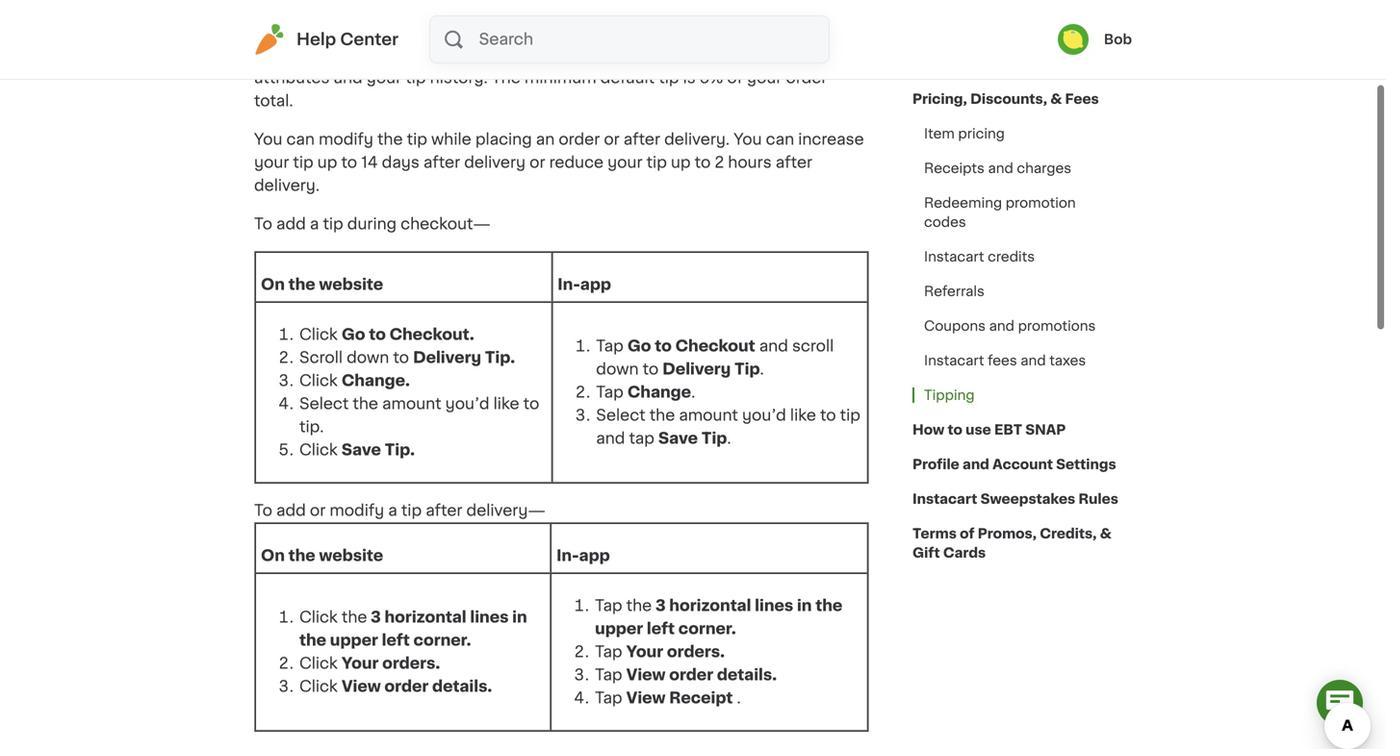 Task type: vqa. For each thing, say whether or not it's contained in the screenshot.
"news"
no



Task type: describe. For each thing, give the bounding box(es) containing it.
receipts
[[924, 162, 985, 175]]

your for tap
[[626, 645, 663, 660]]

a right "on" on the top left
[[573, 47, 582, 63]]

redeeming promotion codes link
[[912, 186, 1132, 240]]

2 inside or after delivery. you can increase your tip up to 14 days after delivery or reduce your tip up to 2 hours after delivery.
[[715, 155, 724, 170]]

select the amount you'd like to tip and tap
[[596, 408, 860, 447]]

minimum
[[524, 70, 596, 86]]

you can modify the tip while placing an order
[[254, 132, 604, 147]]

orders. for click your orders. click view order details.
[[382, 656, 440, 672]]

your for click
[[342, 656, 379, 672]]

3 for click the
[[371, 610, 381, 626]]

for
[[639, 0, 664, 1]]

1 vertical spatial modify
[[330, 503, 384, 519]]

1 horizontal spatial save
[[658, 431, 698, 447]]

referrals link
[[912, 274, 996, 309]]

in for click the
[[512, 610, 527, 626]]

horizontal for click the
[[385, 610, 466, 626]]

change
[[627, 385, 691, 400]]

coupons
[[924, 320, 986, 333]]

user avatar image
[[1058, 24, 1089, 55]]

in-app for tap
[[558, 277, 611, 293]]

to add a tip during checkout—
[[254, 217, 491, 232]]

attributes
[[254, 70, 330, 86]]

or after delivery. you can increase your tip up to 14 days after delivery or reduce your tip up to 2 hours after delivery.
[[254, 132, 864, 193]]

instacart credits
[[924, 250, 1035, 264]]

instacart image
[[254, 24, 285, 55]]

click for click go to checkout.
[[299, 327, 338, 343]]

charges
[[1017, 162, 1071, 175]]

you'd for select the amount you'd like to tip. click save tip.
[[445, 397, 489, 412]]

you inside or after delivery. you can increase your tip up to 14 days after delivery or reduce your tip up to 2 hours after delivery.
[[734, 132, 762, 147]]

coupons and promotions
[[924, 320, 1096, 333]]

tap for tap view order details. tap view receipt .
[[595, 668, 622, 683]]

app for tap
[[580, 277, 611, 293]]

based
[[498, 47, 546, 63]]

tap for tap go to checkout
[[596, 339, 624, 354]]

can inside or after delivery. you can increase your tip up to 14 days after delivery or reduce your tip up to 2 hours after delivery.
[[766, 132, 794, 147]]

tip for save
[[701, 431, 727, 447]]

discounts,
[[970, 92, 1047, 106]]

and inside select the amount you'd like to tip and tap
[[596, 431, 625, 447]]

lines for click the
[[470, 610, 509, 626]]

click for click your orders. click view order details.
[[299, 656, 338, 672]]

add for or
[[276, 503, 306, 519]]

0 horizontal spatial down
[[347, 350, 389, 366]]

pricing,
[[912, 92, 967, 106]]

an
[[536, 132, 555, 147]]

to inside and scroll down to
[[643, 362, 659, 377]]

item
[[924, 127, 955, 141]]

fees
[[1065, 92, 1099, 106]]

receipt
[[669, 691, 733, 707]]

is inside for orders where 2 shoppers fulfill your order, the tip is split evenly between them.
[[437, 9, 449, 24]]

taxes
[[1049, 354, 1086, 368]]

order inside tap view order details. tap view receipt .
[[669, 668, 713, 683]]

pricing, discounts, & fees link
[[912, 82, 1099, 116]]

of inside terms of promos, credits, & gift cards
[[960, 527, 975, 541]]

Search search field
[[477, 16, 829, 63]]

select for select the amount you'd like to tip and tap
[[596, 408, 645, 424]]

tap for tap your orders.
[[595, 645, 622, 660]]

where
[[722, 0, 769, 1]]

in-app for tap the
[[556, 549, 610, 564]]

item pricing link
[[912, 116, 1016, 151]]

0 horizontal spatial of
[[650, 47, 666, 63]]

down inside and scroll down to
[[596, 362, 639, 377]]

tap for tap change .
[[596, 385, 624, 400]]

website for click
[[319, 277, 383, 293]]

your right reduce
[[608, 155, 643, 170]]

scroll down to delivery tip.
[[299, 350, 515, 366]]

instacart for instacart sweepstakes rules
[[912, 493, 977, 506]]

profile
[[912, 458, 959, 472]]

use
[[966, 424, 991, 437]]

between
[[545, 9, 613, 24]]

fees
[[988, 354, 1017, 368]]

terms of promos, credits, & gift cards
[[912, 527, 1111, 560]]

coupons and promotions link
[[912, 309, 1107, 344]]

tipping link
[[912, 378, 986, 413]]

. for delivery tip .
[[760, 362, 764, 377]]

the
[[492, 70, 521, 86]]

delivery tip .
[[663, 362, 764, 377]]

your inside for orders where 2 shoppers fulfill your order, the tip is split evenly between them.
[[296, 9, 331, 24]]

a right center
[[402, 47, 411, 63]]

as
[[774, 47, 792, 63]]

orders
[[668, 0, 718, 1]]

your down suggests at the left top of page
[[367, 70, 402, 86]]

1 horizontal spatial of
[[727, 70, 743, 86]]

tip down factors,
[[659, 70, 679, 86]]

tip.
[[299, 420, 324, 435]]

help center link
[[254, 24, 399, 55]]

lines for tap the
[[755, 599, 793, 614]]

orders. for tap your orders.
[[667, 645, 725, 660]]

1 horizontal spatial tip.
[[485, 350, 515, 366]]

evenly
[[490, 9, 541, 24]]

a left during
[[310, 217, 319, 232]]

and right the fees on the right of the page
[[1021, 354, 1046, 368]]

order,
[[334, 9, 379, 24]]

and inside 'link'
[[988, 162, 1013, 175]]

to for to add or modify a tip after delivery—
[[254, 503, 272, 519]]

1 up from the left
[[317, 155, 337, 170]]

3 horizontal lines in the upper left corner. for tap the
[[595, 599, 842, 637]]

view inside the click your orders. click view order details.
[[342, 680, 381, 695]]

instacart fees and taxes
[[924, 354, 1086, 368]]

gift
[[912, 547, 940, 560]]

and inside and scroll down to
[[759, 339, 788, 354]]

instacart for instacart suggests a default tip based on a number of factors, such as order attributes and your tip history. the minimum default tip is 5% of your order total.
[[254, 47, 323, 63]]

tip left 14
[[293, 155, 314, 170]]

your down the total. at the left of page
[[254, 155, 289, 170]]

promotions
[[1018, 320, 1096, 333]]

tip left during
[[323, 217, 343, 232]]

instacart credits link
[[912, 240, 1046, 274]]

the inside for orders where 2 shoppers fulfill your order, the tip is split evenly between them.
[[383, 9, 408, 24]]

profile and account settings link
[[912, 448, 1116, 482]]

item pricing
[[924, 127, 1005, 141]]

history.
[[430, 70, 488, 86]]

terms
[[912, 527, 957, 541]]

tap for tap the
[[595, 599, 622, 614]]

the inside select the amount you'd like to tip and tap
[[649, 408, 675, 424]]

while
[[431, 132, 471, 147]]

after down number
[[623, 132, 660, 147]]

total.
[[254, 93, 293, 109]]

split
[[453, 9, 486, 24]]

instacart suggests a default tip based on a number of factors, such as order attributes and your tip history. the minimum default tip is 5% of your order total.
[[254, 47, 837, 109]]

5%
[[700, 70, 723, 86]]

such
[[733, 47, 770, 63]]

tap
[[629, 431, 654, 447]]

codes
[[924, 216, 966, 229]]

tap change .
[[596, 385, 695, 400]]

and scroll down to
[[596, 339, 834, 377]]

and inside instacart suggests a default tip based on a number of factors, such as order attributes and your tip history. the minimum default tip is 5% of your order total.
[[334, 70, 363, 86]]

in- for tap
[[558, 277, 580, 293]]

referrals
[[924, 285, 985, 298]]

sweepstakes
[[981, 493, 1075, 506]]

receipts and charges link
[[912, 151, 1083, 186]]

website for click the
[[319, 549, 383, 564]]

in- for tap the
[[556, 549, 579, 564]]

2 up from the left
[[671, 155, 691, 170]]

click your orders. click view order details.
[[299, 656, 492, 695]]

click change.
[[299, 373, 410, 389]]

on for click the
[[261, 549, 285, 564]]

and up the fees on the right of the page
[[989, 320, 1015, 333]]

you'd for select the amount you'd like to tip and tap
[[742, 408, 786, 424]]

tip. inside select the amount you'd like to tip. click save tip.
[[385, 443, 415, 458]]

profile and account settings
[[912, 458, 1116, 472]]

to add or modify a tip after delivery—
[[254, 503, 546, 519]]

terms of promos, credits, & gift cards link
[[912, 517, 1132, 571]]

click go to checkout.
[[299, 327, 474, 343]]

on
[[550, 47, 569, 63]]

placing
[[475, 132, 532, 147]]

redeeming promotion codes
[[924, 196, 1076, 229]]

1 vertical spatial delivery.
[[254, 178, 320, 193]]

ebt
[[994, 424, 1022, 437]]



Task type: locate. For each thing, give the bounding box(es) containing it.
tip.
[[485, 350, 515, 366], [385, 443, 415, 458]]

0 horizontal spatial your
[[342, 656, 379, 672]]

1 can from the left
[[286, 132, 315, 147]]

can up hours
[[766, 132, 794, 147]]

0 horizontal spatial you
[[254, 132, 282, 147]]

0 horizontal spatial details.
[[432, 680, 492, 695]]

of up cards
[[960, 527, 975, 541]]

down up change.
[[347, 350, 389, 366]]

the inside select the amount you'd like to tip. click save tip.
[[353, 397, 378, 412]]

you'd inside select the amount you'd like to tip. click save tip.
[[445, 397, 489, 412]]

. for save tip .
[[727, 431, 731, 447]]

tipping
[[924, 389, 975, 402]]

1 horizontal spatial corner.
[[678, 622, 736, 637]]

0 vertical spatial of
[[650, 47, 666, 63]]

tip left history.
[[405, 70, 426, 86]]

0 horizontal spatial horizontal
[[385, 610, 466, 626]]

0 vertical spatial tip.
[[485, 350, 515, 366]]

1 vertical spatial in-app
[[556, 549, 610, 564]]

1 vertical spatial default
[[600, 70, 655, 86]]

website up the click the
[[319, 549, 383, 564]]

in for tap the
[[797, 599, 812, 614]]

instacart down coupons
[[924, 354, 984, 368]]

14
[[361, 155, 378, 170]]

& left fees on the top of the page
[[1050, 92, 1062, 106]]

2 horizontal spatial or
[[604, 132, 620, 147]]

delivery down checkout.
[[413, 350, 481, 366]]

0 horizontal spatial corner.
[[413, 633, 471, 649]]

select inside select the amount you'd like to tip and tap
[[596, 408, 645, 424]]

1 vertical spatial is
[[683, 70, 696, 86]]

your down tap the
[[626, 645, 663, 660]]

0 vertical spatial app
[[580, 277, 611, 293]]

instacart for instacart credits
[[924, 250, 984, 264]]

click inside select the amount you'd like to tip. click save tip.
[[299, 443, 338, 458]]

or right an
[[604, 132, 620, 147]]

for orders where 2 shoppers fulfill your order, the tip is split evenly between them.
[[254, 0, 859, 24]]

0 horizontal spatial is
[[437, 9, 449, 24]]

details. inside the click your orders. click view order details.
[[432, 680, 492, 695]]

1 vertical spatial or
[[530, 155, 545, 170]]

instacart sweepstakes rules link
[[912, 482, 1118, 517]]

like
[[493, 397, 519, 412], [790, 408, 816, 424]]

2 can from the left
[[766, 132, 794, 147]]

left up the click your orders. click view order details.
[[382, 633, 410, 649]]

2 to from the top
[[254, 503, 272, 519]]

0 vertical spatial default
[[415, 47, 470, 63]]

1 vertical spatial add
[[276, 503, 306, 519]]

1 horizontal spatial left
[[647, 622, 675, 637]]

instacart up attributes
[[254, 47, 323, 63]]

1 horizontal spatial 3
[[655, 599, 666, 614]]

cards
[[943, 547, 986, 560]]

save down click change.
[[342, 443, 381, 458]]

click for click change.
[[299, 373, 338, 389]]

1 horizontal spatial delivery
[[663, 362, 731, 377]]

is inside instacart suggests a default tip based on a number of factors, such as order attributes and your tip history. the minimum default tip is 5% of your order total.
[[683, 70, 696, 86]]

or down an
[[530, 155, 545, 170]]

1 vertical spatial on
[[261, 549, 285, 564]]

upper
[[595, 622, 643, 637], [330, 633, 378, 649]]

checkout
[[675, 339, 755, 354]]

your
[[626, 645, 663, 660], [342, 656, 379, 672]]

select up tap
[[596, 408, 645, 424]]

tap view order details. tap view receipt .
[[595, 668, 777, 707]]

go
[[342, 327, 365, 343], [627, 339, 651, 354]]

default down number
[[600, 70, 655, 86]]

3 horizontal lines in the upper left corner. up the tap your orders.
[[595, 599, 842, 637]]

2 website from the top
[[319, 549, 383, 564]]

1 horizontal spatial select
[[596, 408, 645, 424]]

1 horizontal spatial go
[[627, 339, 651, 354]]

receipts and charges
[[924, 162, 1071, 175]]

after down increase
[[776, 155, 812, 170]]

3
[[655, 599, 666, 614], [371, 610, 381, 626]]

delivery. down the total. at the left of page
[[254, 178, 320, 193]]

orders. inside the click your orders. click view order details.
[[382, 656, 440, 672]]

select up tip.
[[299, 397, 349, 412]]

horizontal for tap the
[[669, 599, 751, 614]]

checkout—
[[401, 217, 491, 232]]

select inside select the amount you'd like to tip. click save tip.
[[299, 397, 349, 412]]

how
[[912, 424, 944, 437]]

down up tap change .
[[596, 362, 639, 377]]

pricing, discounts, & fees
[[912, 92, 1099, 106]]

1 horizontal spatial tip
[[734, 362, 760, 377]]

tip left how
[[840, 408, 860, 424]]

factors,
[[670, 47, 729, 63]]

instacart down profile
[[912, 493, 977, 506]]

you'd down delivery tip .
[[742, 408, 786, 424]]

0 vertical spatial in-
[[558, 277, 580, 293]]

left for tap the
[[647, 622, 675, 637]]

to for to add a tip during checkout—
[[254, 217, 272, 232]]

order inside the click your orders. click view order details.
[[384, 680, 429, 695]]

1 horizontal spatial can
[[766, 132, 794, 147]]

save right tap
[[658, 431, 698, 447]]

left for click the
[[382, 633, 410, 649]]

how to use ebt snap link
[[912, 413, 1066, 448]]

3 right tap the
[[655, 599, 666, 614]]

your
[[296, 9, 331, 24], [367, 70, 402, 86], [747, 70, 782, 86], [254, 155, 289, 170], [608, 155, 643, 170]]

to
[[254, 217, 272, 232], [254, 503, 272, 519]]

on for click
[[261, 277, 285, 293]]

0 vertical spatial 2
[[773, 0, 782, 1]]

amount down change.
[[382, 397, 441, 412]]

select the amount you'd like to tip. click save tip.
[[299, 397, 539, 458]]

save tip .
[[658, 431, 731, 447]]

and
[[334, 70, 363, 86], [988, 162, 1013, 175], [989, 320, 1015, 333], [759, 339, 788, 354], [1021, 354, 1046, 368], [596, 431, 625, 447], [963, 458, 989, 472]]

suggests
[[327, 47, 398, 63]]

pricing
[[958, 127, 1005, 141]]

upper down the click the
[[330, 633, 378, 649]]

tip down delivery tip .
[[701, 431, 727, 447]]

number
[[586, 47, 646, 63]]

1 horizontal spatial like
[[790, 408, 816, 424]]

3 right the click the
[[371, 610, 381, 626]]

2 you from the left
[[734, 132, 762, 147]]

add left during
[[276, 217, 306, 232]]

0 horizontal spatial upper
[[330, 633, 378, 649]]

5 click from the top
[[299, 656, 338, 672]]

and down pricing
[[988, 162, 1013, 175]]

help
[[296, 31, 336, 48]]

instacart fees and taxes link
[[912, 344, 1098, 378]]

1 vertical spatial in-
[[556, 549, 579, 564]]

2 add from the top
[[276, 503, 306, 519]]

1 horizontal spatial your
[[626, 645, 663, 660]]

corner. up the click your orders. click view order details.
[[413, 633, 471, 649]]

0 horizontal spatial select
[[299, 397, 349, 412]]

orders.
[[667, 645, 725, 660], [382, 656, 440, 672]]

amount inside select the amount you'd like to tip. click save tip.
[[382, 397, 441, 412]]

upper for tap
[[595, 622, 643, 637]]

horizontal up the tap your orders.
[[669, 599, 751, 614]]

your down the such
[[747, 70, 782, 86]]

1 vertical spatial of
[[727, 70, 743, 86]]

0 horizontal spatial 3
[[371, 610, 381, 626]]

save inside select the amount you'd like to tip. click save tip.
[[342, 443, 381, 458]]

1 vertical spatial tip.
[[385, 443, 415, 458]]

1 vertical spatial on the website
[[261, 549, 383, 564]]

a down select the amount you'd like to tip. click save tip.
[[388, 503, 397, 519]]

0 vertical spatial &
[[1050, 92, 1062, 106]]

like for select the amount you'd like to tip and tap
[[790, 408, 816, 424]]

account
[[993, 458, 1053, 472]]

4 click from the top
[[299, 610, 338, 626]]

1 horizontal spatial upper
[[595, 622, 643, 637]]

and down use
[[963, 458, 989, 472]]

0 horizontal spatial left
[[382, 633, 410, 649]]

0 horizontal spatial delivery.
[[254, 178, 320, 193]]

3 horizontal lines in the upper left corner.
[[595, 599, 842, 637], [299, 610, 527, 649]]

upper for click
[[330, 633, 378, 649]]

on the website up the click the
[[261, 549, 383, 564]]

0 vertical spatial modify
[[319, 132, 373, 147]]

1 horizontal spatial lines
[[755, 599, 793, 614]]

rules
[[1079, 493, 1118, 506]]

corner. for tap the
[[678, 622, 736, 637]]

0 vertical spatial is
[[437, 9, 449, 24]]

tip inside for orders where 2 shoppers fulfill your order, the tip is split evenly between them.
[[412, 9, 433, 24]]

them.
[[617, 9, 661, 24]]

like for select the amount you'd like to tip. click save tip.
[[493, 397, 519, 412]]

2 on from the top
[[261, 549, 285, 564]]

corner. for click the
[[413, 633, 471, 649]]

0 horizontal spatial &
[[1050, 92, 1062, 106]]

and left scroll
[[759, 339, 788, 354]]

tip up 'the' in the left of the page
[[474, 47, 494, 63]]

reduce
[[549, 155, 604, 170]]

. for tap change .
[[691, 385, 695, 400]]

left up the tap your orders.
[[647, 622, 675, 637]]

1 vertical spatial to
[[254, 503, 272, 519]]

redeeming
[[924, 196, 1002, 210]]

of right 5%
[[727, 70, 743, 86]]

2
[[773, 0, 782, 1], [715, 155, 724, 170]]

on the website for click the
[[261, 549, 383, 564]]

shoppers
[[786, 0, 859, 1]]

add for a
[[276, 217, 306, 232]]

3 horizontal lines in the upper left corner. up the click your orders. click view order details.
[[299, 610, 527, 649]]

is left 5%
[[683, 70, 696, 86]]

0 horizontal spatial you'd
[[445, 397, 489, 412]]

1 to from the top
[[254, 217, 272, 232]]

is left split
[[437, 9, 449, 24]]

view
[[626, 668, 666, 683], [342, 680, 381, 695], [626, 691, 666, 707]]

center
[[340, 31, 399, 48]]

0 horizontal spatial orders.
[[382, 656, 440, 672]]

the
[[383, 9, 408, 24], [377, 132, 403, 147], [288, 277, 315, 293], [353, 397, 378, 412], [649, 408, 675, 424], [288, 549, 315, 564], [626, 599, 652, 614], [815, 599, 842, 614], [342, 610, 367, 626], [299, 633, 326, 649]]

horizontal up the click your orders. click view order details.
[[385, 610, 466, 626]]

1 horizontal spatial you'd
[[742, 408, 786, 424]]

tip down checkout
[[734, 362, 760, 377]]

2 horizontal spatial of
[[960, 527, 975, 541]]

tap
[[596, 339, 624, 354], [596, 385, 624, 400], [595, 599, 622, 614], [595, 645, 622, 660], [595, 668, 622, 683], [595, 691, 622, 707]]

you down the total. at the left of page
[[254, 132, 282, 147]]

1 click from the top
[[299, 327, 338, 343]]

0 horizontal spatial can
[[286, 132, 315, 147]]

2 right "where"
[[773, 0, 782, 1]]

1 on the website from the top
[[261, 277, 383, 293]]

instacart up referrals in the top right of the page
[[924, 250, 984, 264]]

website
[[319, 277, 383, 293], [319, 549, 383, 564]]

and left tap
[[596, 431, 625, 447]]

change.
[[342, 373, 410, 389]]

go for click
[[342, 327, 365, 343]]

tip left split
[[412, 9, 433, 24]]

go up tap change .
[[627, 339, 651, 354]]

to
[[341, 155, 357, 170], [695, 155, 711, 170], [369, 327, 386, 343], [655, 339, 672, 354], [393, 350, 409, 366], [643, 362, 659, 377], [523, 397, 539, 412], [820, 408, 836, 424], [948, 424, 962, 437]]

snap
[[1025, 424, 1066, 437]]

instacart inside instacart suggests a default tip based on a number of factors, such as order attributes and your tip history. the minimum default tip is 5% of your order total.
[[254, 47, 323, 63]]

amount for save
[[382, 397, 441, 412]]

hours
[[728, 155, 772, 170]]

select for select the amount you'd like to tip. click save tip.
[[299, 397, 349, 412]]

& inside terms of promos, credits, & gift cards
[[1100, 527, 1111, 541]]

0 vertical spatial in-app
[[558, 277, 611, 293]]

credits
[[988, 250, 1035, 264]]

and down suggests at the left top of page
[[334, 70, 363, 86]]

up
[[317, 155, 337, 170], [671, 155, 691, 170]]

0 horizontal spatial up
[[317, 155, 337, 170]]

or
[[604, 132, 620, 147], [530, 155, 545, 170], [310, 503, 326, 519]]

tip down select the amount you'd like to tip. click save tip.
[[401, 503, 422, 519]]

your inside the click your orders. click view order details.
[[342, 656, 379, 672]]

after down while
[[423, 155, 460, 170]]

0 vertical spatial add
[[276, 217, 306, 232]]

promotion
[[1006, 196, 1076, 210]]

0 horizontal spatial amount
[[382, 397, 441, 412]]

& inside 'link'
[[1050, 92, 1062, 106]]

delivery
[[413, 350, 481, 366], [663, 362, 731, 377]]

on the website up scroll
[[261, 277, 383, 293]]

0 horizontal spatial lines
[[470, 610, 509, 626]]

can down the total. at the left of page
[[286, 132, 315, 147]]

2 click from the top
[[299, 373, 338, 389]]

1 horizontal spatial down
[[596, 362, 639, 377]]

click for click the
[[299, 610, 338, 626]]

promos,
[[978, 527, 1037, 541]]

0 horizontal spatial tip
[[701, 431, 727, 447]]

1 horizontal spatial or
[[530, 155, 545, 170]]

amount
[[382, 397, 441, 412], [679, 408, 738, 424]]

0 vertical spatial or
[[604, 132, 620, 147]]

upper down tap the
[[595, 622, 643, 637]]

amount up save tip .
[[679, 408, 738, 424]]

0 horizontal spatial tip.
[[385, 443, 415, 458]]

1 horizontal spatial 2
[[773, 0, 782, 1]]

tip up 'days'
[[407, 132, 427, 147]]

you up hours
[[734, 132, 762, 147]]

default
[[415, 47, 470, 63], [600, 70, 655, 86]]

default up history.
[[415, 47, 470, 63]]

save
[[658, 431, 698, 447], [342, 443, 381, 458]]

6 click from the top
[[299, 680, 338, 695]]

1 horizontal spatial in
[[797, 599, 812, 614]]

0 horizontal spatial like
[[493, 397, 519, 412]]

0 vertical spatial delivery.
[[664, 132, 730, 147]]

tip inside select the amount you'd like to tip and tap
[[840, 408, 860, 424]]

scroll
[[792, 339, 834, 354]]

& down the rules
[[1100, 527, 1111, 541]]

your up help
[[296, 9, 331, 24]]

you'd inside select the amount you'd like to tip and tap
[[742, 408, 786, 424]]

days
[[382, 155, 419, 170]]

bob link
[[1058, 24, 1132, 55]]

2 vertical spatial or
[[310, 503, 326, 519]]

delivery. up hours
[[664, 132, 730, 147]]

2 vertical spatial of
[[960, 527, 975, 541]]

1 horizontal spatial amount
[[679, 408, 738, 424]]

you'd down scroll down to delivery tip.
[[445, 397, 489, 412]]

1 you from the left
[[254, 132, 282, 147]]

1 vertical spatial app
[[579, 549, 610, 564]]

to inside select the amount you'd like to tip. click save tip.
[[523, 397, 539, 412]]

on the website for click
[[261, 277, 383, 293]]

settings
[[1056, 458, 1116, 472]]

1 horizontal spatial default
[[600, 70, 655, 86]]

increase
[[798, 132, 864, 147]]

up left 14
[[317, 155, 337, 170]]

instacart for instacart fees and taxes
[[924, 354, 984, 368]]

is
[[437, 9, 449, 24], [683, 70, 696, 86]]

3 horizontal lines in the upper left corner. for click the
[[299, 610, 527, 649]]

. inside tap view order details. tap view receipt .
[[737, 691, 741, 707]]

1 vertical spatial &
[[1100, 527, 1111, 541]]

1 add from the top
[[276, 217, 306, 232]]

1 horizontal spatial details.
[[717, 668, 777, 683]]

scroll
[[299, 350, 343, 366]]

website up click go to checkout.
[[319, 277, 383, 293]]

0 horizontal spatial default
[[415, 47, 470, 63]]

amount inside select the amount you'd like to tip and tap
[[679, 408, 738, 424]]

tip right reduce
[[646, 155, 667, 170]]

details. inside tap view order details. tap view receipt .
[[717, 668, 777, 683]]

delivery
[[464, 155, 526, 170]]

bob
[[1104, 33, 1132, 46]]

instacart
[[254, 47, 323, 63], [924, 250, 984, 264], [924, 354, 984, 368], [912, 493, 977, 506]]

1 horizontal spatial horizontal
[[669, 599, 751, 614]]

0 vertical spatial website
[[319, 277, 383, 293]]

delivery down checkout
[[663, 362, 731, 377]]

1 vertical spatial website
[[319, 549, 383, 564]]

go up scroll
[[342, 327, 365, 343]]

0 vertical spatial tip
[[734, 362, 760, 377]]

1 horizontal spatial up
[[671, 155, 691, 170]]

of
[[650, 47, 666, 63], [727, 70, 743, 86], [960, 527, 975, 541]]

2 left hours
[[715, 155, 724, 170]]

2 inside for orders where 2 shoppers fulfill your order, the tip is split evenly between them.
[[773, 0, 782, 1]]

0 horizontal spatial in
[[512, 610, 527, 626]]

0 horizontal spatial delivery
[[413, 350, 481, 366]]

amount for tap
[[679, 408, 738, 424]]

of left factors,
[[650, 47, 666, 63]]

like inside select the amount you'd like to tip and tap
[[790, 408, 816, 424]]

1 horizontal spatial orders.
[[667, 645, 725, 660]]

1 on from the top
[[261, 277, 285, 293]]

to inside select the amount you'd like to tip and tap
[[820, 408, 836, 424]]

up left hours
[[671, 155, 691, 170]]

app for tap the
[[579, 549, 610, 564]]

0 vertical spatial on
[[261, 277, 285, 293]]

2 on the website from the top
[[261, 549, 383, 564]]

0 horizontal spatial 2
[[715, 155, 724, 170]]

0 horizontal spatial or
[[310, 503, 326, 519]]

tip for delivery
[[734, 362, 760, 377]]

0 horizontal spatial go
[[342, 327, 365, 343]]

1 website from the top
[[319, 277, 383, 293]]

0 vertical spatial to
[[254, 217, 272, 232]]

like inside select the amount you'd like to tip. click save tip.
[[493, 397, 519, 412]]

add down tip.
[[276, 503, 306, 519]]

how to use ebt snap
[[912, 424, 1066, 437]]

go for tap
[[627, 339, 651, 354]]

0 horizontal spatial 3 horizontal lines in the upper left corner.
[[299, 610, 527, 649]]

1 horizontal spatial &
[[1100, 527, 1111, 541]]

corner. up the tap your orders.
[[678, 622, 736, 637]]

0 horizontal spatial save
[[342, 443, 381, 458]]

3 click from the top
[[299, 443, 338, 458]]

after left delivery—
[[426, 503, 462, 519]]

checkout.
[[389, 327, 474, 343]]

3 for tap the
[[655, 599, 666, 614]]

1 vertical spatial 2
[[715, 155, 724, 170]]

your down the click the
[[342, 656, 379, 672]]

instacart sweepstakes rules
[[912, 493, 1118, 506]]

horizontal
[[669, 599, 751, 614], [385, 610, 466, 626]]

1 horizontal spatial delivery.
[[664, 132, 730, 147]]

or down tip.
[[310, 503, 326, 519]]

1 vertical spatial tip
[[701, 431, 727, 447]]

1 horizontal spatial is
[[683, 70, 696, 86]]

0 vertical spatial on the website
[[261, 277, 383, 293]]



